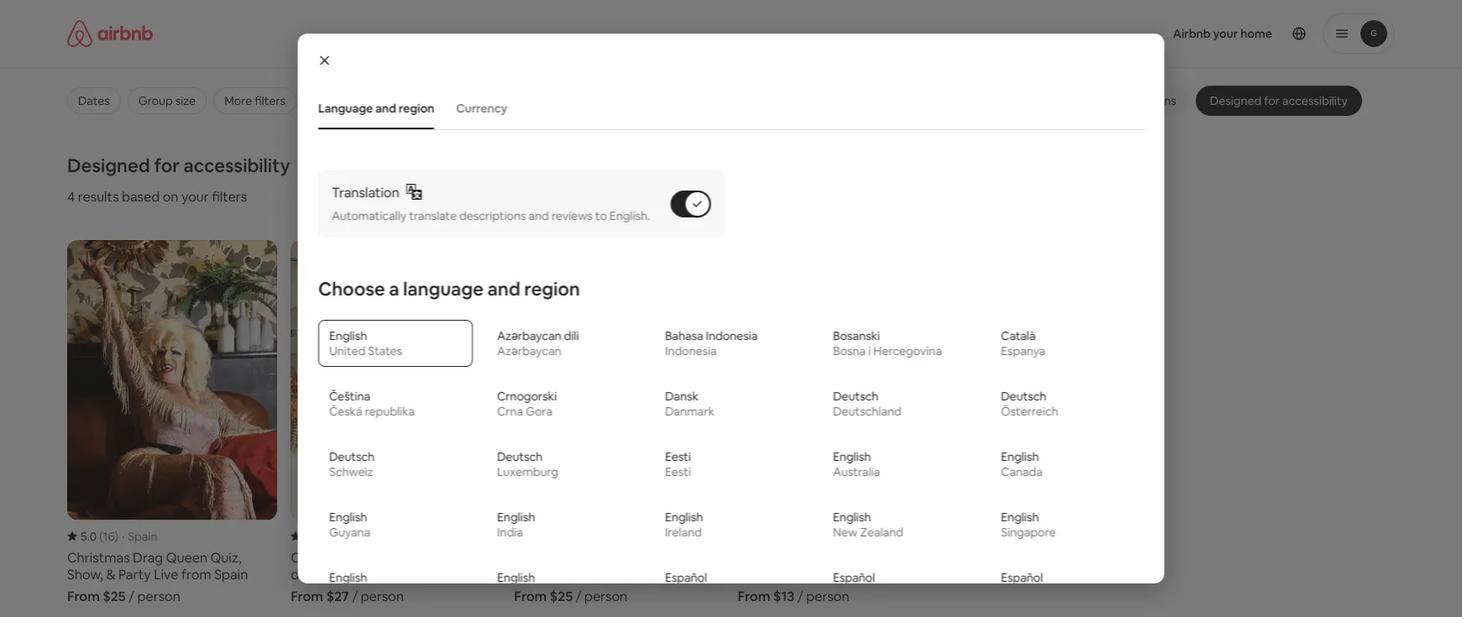 Task type: describe. For each thing, give the bounding box(es) containing it.
espanya
[[1001, 344, 1045, 359]]

i
[[868, 344, 870, 359]]

united inside english united states
[[329, 344, 365, 359]]

dili
[[564, 329, 579, 344]]

deutsch deutschland
[[833, 389, 901, 419]]

on
[[163, 188, 178, 205]]

english united states
[[329, 329, 402, 359]]

rating 4.99 out of 5; 323 reviews image
[[514, 529, 581, 544]]

your
[[181, 188, 209, 205]]

rating 5.0 out of 5; 16 reviews image for $27
[[291, 529, 342, 544]]

rating 5.0 out of 5; 16 reviews image for $25
[[67, 529, 118, 544]]

choose
[[318, 277, 385, 301]]

2 español button from the left
[[822, 562, 976, 609]]

5.0
[[81, 529, 97, 544]]

crna
[[497, 404, 523, 419]]

bosanski
[[833, 329, 880, 344]]

&
[[1095, 93, 1103, 108]]

österreich
[[1001, 404, 1058, 419]]

español for third español button from right
[[665, 570, 707, 585]]

$25 for christmas drag queen quiz, show, & party live from spain group
[[103, 588, 126, 605]]

and for automatically translate descriptions and reviews to english.
[[528, 208, 549, 224]]

deutsch schweiz
[[329, 449, 374, 480]]

language
[[403, 277, 483, 301]]

deutsch österreich
[[1001, 389, 1058, 419]]

english for guyana
[[329, 510, 367, 525]]

crnogorski
[[497, 389, 556, 404]]

čeština česká republika
[[329, 389, 414, 419]]

4
[[67, 188, 75, 205]]

language and region
[[318, 101, 434, 116]]

16 )
[[326, 529, 342, 544]]

profile element
[[877, 0, 1395, 67]]

to
[[595, 208, 607, 224]]

language
[[318, 101, 372, 116]]

spain
[[128, 529, 157, 544]]

1 english button from the left
[[318, 562, 472, 609]]

english for new
[[833, 510, 871, 525]]

from for transformative thinking-positive thinking with a paralympian group
[[514, 588, 547, 605]]

(
[[99, 529, 103, 544]]

reviews
[[551, 208, 592, 224]]

entertainment button
[[397, 86, 502, 115]]

languages dialog
[[298, 34, 1164, 617]]

luxemburg
[[497, 465, 558, 480]]

english for canada
[[1001, 449, 1038, 465]]

transformative thinking-positive thinking with a paralympian group
[[514, 240, 724, 605]]

currency button
[[447, 92, 515, 124]]

australia
[[833, 465, 880, 480]]

from $27 / person
[[291, 588, 404, 605]]

from $25 / person for transformative thinking-positive thinking with a paralympian group
[[514, 588, 627, 605]]

canada
[[1001, 465, 1042, 480]]

2 eesti from the top
[[665, 465, 691, 480]]

translation
[[331, 184, 399, 201]]

entertainment
[[410, 93, 489, 108]]

1 azərbaycan from the top
[[497, 329, 561, 344]]

english for australia
[[833, 449, 871, 465]]

$25 for transformative thinking-positive thinking with a paralympian group
[[550, 588, 573, 605]]

region inside button
[[398, 101, 434, 116]]

language and region button
[[309, 92, 442, 124]]

filters inside button
[[255, 93, 285, 108]]

· for $27
[[345, 529, 348, 544]]

designed for accessibility inside button
[[1210, 93, 1348, 108]]

bahasa indonesia indonesia
[[665, 329, 757, 359]]

tab list inside choose a language and currency element
[[309, 87, 1144, 129]]

deutschland
[[833, 404, 901, 419]]

bahasa
[[665, 329, 703, 344]]

india
[[497, 525, 523, 540]]

$27
[[326, 588, 349, 605]]

save this experience image
[[243, 254, 263, 274]]

paralympians
[[1105, 93, 1176, 108]]

person for christmas drag queen quiz, show, & party live from spain group
[[137, 588, 180, 605]]

based
[[122, 188, 160, 205]]

united kingdom
[[812, 529, 900, 544]]

english.
[[609, 208, 650, 224]]

indonesia right bahasa
[[705, 329, 757, 344]]

deutsch for österreich
[[1001, 389, 1046, 404]]

1 vertical spatial filters
[[212, 188, 247, 205]]

crnogorski crna gora
[[497, 389, 556, 419]]

hercegovina
[[873, 344, 942, 359]]

republika
[[365, 404, 414, 419]]

· netherlands
[[345, 529, 418, 544]]

english for ireland
[[665, 510, 703, 525]]

choose a language and region
[[318, 277, 580, 301]]

deutsch luxemburg
[[497, 449, 558, 480]]

olympians & paralympians element
[[1035, 93, 1176, 108]]

create a themed dammit/stress doll group
[[291, 240, 501, 605]]

español for second español button from right
[[833, 570, 875, 585]]

schweiz
[[329, 465, 373, 480]]

1 vertical spatial for
[[154, 153, 180, 177]]

kingdom
[[851, 529, 900, 544]]

deutsch for luxemburg
[[497, 449, 542, 465]]

descriptions
[[459, 208, 526, 224]]

results
[[78, 188, 119, 205]]

designed for accessibility button
[[1196, 86, 1361, 115]]

new
[[833, 525, 857, 540]]

drinks element
[[343, 93, 377, 108]]

català espanya
[[1001, 329, 1045, 359]]

more
[[224, 93, 252, 108]]

ireland
[[665, 525, 701, 540]]

choose a language and currency element
[[308, 87, 1154, 617]]

accessibility inside button
[[1282, 93, 1348, 108]]

from $25 / person for christmas drag queen quiz, show, & party live from spain group
[[67, 588, 180, 605]]

english singapore
[[1001, 510, 1055, 540]]



Task type: locate. For each thing, give the bounding box(es) containing it.
$25
[[103, 588, 126, 605], [550, 588, 573, 605]]

español button down kingdom
[[822, 562, 976, 609]]

1 horizontal spatial for
[[1264, 93, 1280, 108]]

2 azərbaycan from the top
[[497, 344, 561, 359]]

english new zealand
[[833, 510, 903, 540]]

from $13 / person
[[738, 588, 849, 605]]

eesti up english ireland
[[665, 465, 691, 480]]

english up from $27 / person
[[329, 570, 367, 585]]

person inside christmas drag queen quiz, show, & party live from spain group
[[137, 588, 180, 605]]

rating 5.0 out of 5; 16 reviews image left · spain
[[67, 529, 118, 544]]

deutsch for deutschland
[[833, 389, 878, 404]]

azərbaycan dili azərbaycan
[[497, 329, 579, 359]]

/ for christmas drag queen quiz, show, & party live from spain group
[[129, 588, 134, 605]]

english button down rating 4.99 out of 5; 323 reviews image
[[486, 562, 640, 609]]

guyana
[[329, 525, 370, 540]]

language and region tab panel
[[311, 150, 1151, 617]]

$25 inside christmas drag queen quiz, show, & party live from spain group
[[103, 588, 126, 605]]

0 vertical spatial region
[[398, 101, 434, 116]]

1 horizontal spatial $25
[[550, 588, 573, 605]]

čeština
[[329, 389, 370, 404]]

indonesia
[[705, 329, 757, 344], [665, 344, 716, 359]]

from
[[67, 588, 100, 605], [291, 588, 323, 605], [738, 588, 770, 605], [514, 588, 547, 605]]

español down ireland
[[665, 570, 707, 585]]

from left the $27 on the left bottom of the page
[[291, 588, 323, 605]]

1 horizontal spatial español
[[833, 570, 875, 585]]

1 from from the left
[[67, 588, 100, 605]]

person inside transformative thinking-positive thinking with a paralympian group
[[584, 588, 627, 605]]

1 person from the left
[[137, 588, 180, 605]]

0 vertical spatial accessibility
[[1282, 93, 1348, 108]]

english india
[[497, 510, 535, 540]]

16
[[103, 529, 115, 544], [326, 529, 338, 544]]

automatically translate descriptions and reviews to english.
[[331, 208, 650, 224]]

more filters
[[224, 93, 285, 108]]

rating 5.0 out of 5; 16 reviews image containing 16
[[291, 529, 342, 544]]

16 inside create a themed dammit/stress doll 'group'
[[326, 529, 338, 544]]

4 from from the left
[[514, 588, 547, 605]]

/
[[129, 588, 134, 605], [352, 588, 358, 605], [797, 588, 803, 605], [576, 588, 581, 605]]

0 horizontal spatial for
[[154, 153, 180, 177]]

1 horizontal spatial designed
[[1210, 93, 1261, 108]]

1 español from the left
[[665, 570, 707, 585]]

singapore
[[1001, 525, 1055, 540]]

/ for create a themed dammit/stress doll 'group'
[[352, 588, 358, 605]]

from $25 / person inside transformative thinking-positive thinking with a paralympian group
[[514, 588, 627, 605]]

/ right "$13"
[[797, 588, 803, 605]]

1 vertical spatial region
[[524, 277, 580, 301]]

2 vertical spatial and
[[487, 277, 520, 301]]

/ down rating 4.99 out of 5; 323 reviews image
[[576, 588, 581, 605]]

tab list
[[309, 87, 1144, 129]]

indonesia up dansk
[[665, 344, 716, 359]]

1 horizontal spatial accessibility
[[1282, 93, 1348, 108]]

català
[[1001, 329, 1035, 344]]

1 horizontal spatial and
[[487, 277, 520, 301]]

from for christmas drag queen quiz, show, & party live from spain group
[[67, 588, 100, 605]]

4 person from the left
[[584, 588, 627, 605]]

english for india
[[497, 510, 535, 525]]

3 español from the left
[[1001, 570, 1043, 585]]

deutsch down česká
[[329, 449, 374, 465]]

entertainment element
[[410, 93, 489, 108]]

0 horizontal spatial rating 5.0 out of 5; 16 reviews image
[[67, 529, 118, 544]]

español for third español button from the left
[[1001, 570, 1043, 585]]

1 horizontal spatial rating 5.0 out of 5; 16 reviews image
[[291, 529, 342, 544]]

0 horizontal spatial designed for accessibility
[[67, 153, 290, 177]]

1 vertical spatial designed for accessibility
[[67, 153, 290, 177]]

english down india
[[497, 570, 535, 585]]

cardiobox with a champion-all abilities group
[[738, 240, 948, 605]]

person inside create a themed dammit/stress doll 'group'
[[361, 588, 404, 605]]

english for united
[[329, 329, 367, 344]]

2 · from the left
[[345, 529, 348, 544]]

deutsch down espanya
[[1001, 389, 1046, 404]]

1 $25 from the left
[[103, 588, 126, 605]]

deutsch down crna
[[497, 449, 542, 465]]

0 vertical spatial designed for accessibility
[[1210, 93, 1348, 108]]

· inside create a themed dammit/stress doll 'group'
[[345, 529, 348, 544]]

) inside create a themed dammit/stress doll 'group'
[[338, 529, 342, 544]]

2 rating 5.0 out of 5; 16 reviews image from the left
[[291, 529, 342, 544]]

1 vertical spatial accessibility
[[183, 153, 290, 177]]

4 results based on your filters
[[67, 188, 247, 205]]

english inside english australia
[[833, 449, 871, 465]]

from for create a themed dammit/stress doll 'group'
[[291, 588, 323, 605]]

states
[[368, 344, 402, 359]]

united left "states"
[[329, 344, 365, 359]]

2 from $25 / person from the left
[[514, 588, 627, 605]]

for
[[1264, 93, 1280, 108], [154, 153, 180, 177]]

english for singapore
[[1001, 510, 1038, 525]]

1 horizontal spatial ·
[[345, 529, 348, 544]]

1 horizontal spatial 16
[[326, 529, 338, 544]]

english inside english guyana
[[329, 510, 367, 525]]

rating 5.0 out of 5; 16 reviews image inside christmas drag queen quiz, show, & party live from spain group
[[67, 529, 118, 544]]

christmas drag queen quiz, show, & party live from spain group
[[67, 240, 277, 605]]

1 eesti from the top
[[665, 449, 691, 465]]

0 horizontal spatial ·
[[122, 529, 125, 544]]

1 horizontal spatial from $25 / person
[[514, 588, 627, 605]]

0 horizontal spatial region
[[398, 101, 434, 116]]

danmark
[[665, 404, 714, 419]]

from down 5.0
[[67, 588, 100, 605]]

/ inside christmas drag queen quiz, show, & party live from spain group
[[129, 588, 134, 605]]

zealand
[[860, 525, 903, 540]]

0 horizontal spatial filters
[[212, 188, 247, 205]]

0 horizontal spatial )
[[115, 529, 118, 544]]

from inside transformative thinking-positive thinking with a paralympian group
[[514, 588, 547, 605]]

1 ) from the left
[[115, 529, 118, 544]]

from $25 / person down · spain
[[67, 588, 180, 605]]

drinks
[[343, 93, 377, 108]]

1 from $25 / person from the left
[[67, 588, 180, 605]]

english down the eesti eesti
[[665, 510, 703, 525]]

3 español button from the left
[[990, 562, 1144, 609]]

1 horizontal spatial united
[[812, 529, 848, 544]]

english down the canada
[[1001, 510, 1038, 525]]

tab list containing language and region
[[309, 87, 1144, 129]]

from $25 / person inside christmas drag queen quiz, show, & party live from spain group
[[67, 588, 180, 605]]

from left "$13"
[[738, 588, 770, 605]]

deutsch inside deutsch deutschland
[[833, 389, 878, 404]]

english canada
[[1001, 449, 1042, 480]]

español
[[665, 570, 707, 585], [833, 570, 875, 585], [1001, 570, 1043, 585]]

netherlands
[[351, 529, 418, 544]]

español down united kingdom
[[833, 570, 875, 585]]

deutsch for schweiz
[[329, 449, 374, 465]]

and inside button
[[375, 101, 396, 116]]

/ for cardiobox with a champion-all abilities group
[[797, 588, 803, 605]]

from $25 / person down rating 4.99 out of 5; 323 reviews image
[[514, 588, 627, 605]]

) inside christmas drag queen quiz, show, & party live from spain group
[[115, 529, 118, 544]]

· spain
[[122, 529, 157, 544]]

4 / from the left
[[576, 588, 581, 605]]

region
[[398, 101, 434, 116], [524, 277, 580, 301]]

/ right the $27 on the left bottom of the page
[[352, 588, 358, 605]]

5.0 ( 16 )
[[81, 529, 118, 544]]

) left · netherlands
[[338, 529, 342, 544]]

)
[[115, 529, 118, 544], [338, 529, 342, 544]]

/ inside 'group'
[[352, 588, 358, 605]]

from $25 / person
[[67, 588, 180, 605], [514, 588, 627, 605]]

2 ) from the left
[[338, 529, 342, 544]]

0 horizontal spatial 16
[[103, 529, 115, 544]]

1 vertical spatial designed
[[67, 153, 150, 177]]

designed inside button
[[1210, 93, 1261, 108]]

english guyana
[[329, 510, 370, 540]]

person for create a themed dammit/stress doll 'group'
[[361, 588, 404, 605]]

filters right your
[[212, 188, 247, 205]]

rating 5.0 out of 5; 16 reviews image inside create a themed dammit/stress doll 'group'
[[291, 529, 342, 544]]

dansk
[[665, 389, 698, 404]]

3 / from the left
[[797, 588, 803, 605]]

/ inside transformative thinking-positive thinking with a paralympian group
[[576, 588, 581, 605]]

1 horizontal spatial filters
[[255, 93, 285, 108]]

designed
[[1210, 93, 1261, 108], [67, 153, 150, 177]]

0 horizontal spatial español button
[[654, 562, 808, 609]]

$25 down '('
[[103, 588, 126, 605]]

16 inside christmas drag queen quiz, show, & party live from spain group
[[103, 529, 115, 544]]

person for cardiobox with a champion-all abilities group
[[806, 588, 849, 605]]

1 horizontal spatial español button
[[822, 562, 976, 609]]

region inside tab panel
[[524, 277, 580, 301]]

english inside english canada
[[1001, 449, 1038, 465]]

$25 down rating 4.99 out of 5; 323 reviews image
[[550, 588, 573, 605]]

english down 'deutschland'
[[833, 449, 871, 465]]

person
[[137, 588, 180, 605], [361, 588, 404, 605], [806, 588, 849, 605], [584, 588, 627, 605]]

deutsch inside deutsch österreich
[[1001, 389, 1046, 404]]

united left kingdom
[[812, 529, 848, 544]]

1 16 from the left
[[103, 529, 115, 544]]

3 from from the left
[[738, 588, 770, 605]]

2 16 from the left
[[326, 529, 338, 544]]

0 horizontal spatial from $25 / person
[[67, 588, 180, 605]]

from inside create a themed dammit/stress doll 'group'
[[291, 588, 323, 605]]

english up 16 )
[[329, 510, 367, 525]]

· right 16 )
[[345, 529, 348, 544]]

deutsch
[[833, 389, 878, 404], [1001, 389, 1046, 404], [329, 449, 374, 465], [497, 449, 542, 465]]

azərbaycan
[[497, 329, 561, 344], [497, 344, 561, 359]]

currency
[[456, 101, 507, 116]]

more filters button
[[213, 87, 296, 114]]

2 horizontal spatial and
[[528, 208, 549, 224]]

0 vertical spatial for
[[1264, 93, 1280, 108]]

drinks button
[[329, 86, 390, 115]]

2 from from the left
[[291, 588, 323, 605]]

1 horizontal spatial region
[[524, 277, 580, 301]]

person for transformative thinking-positive thinking with a paralympian group
[[584, 588, 627, 605]]

united
[[329, 344, 365, 359], [812, 529, 848, 544]]

2 $25 from the left
[[550, 588, 573, 605]]

2 english button from the left
[[486, 562, 640, 609]]

rating 5.0 out of 5; 16 reviews image up the $27 on the left bottom of the page
[[291, 529, 342, 544]]

$25 inside transformative thinking-positive thinking with a paralympian group
[[550, 588, 573, 605]]

2 / from the left
[[352, 588, 358, 605]]

rating 5.0 out of 5; 16 reviews image
[[67, 529, 118, 544], [291, 529, 342, 544]]

english up united kingdom
[[833, 510, 871, 525]]

english left "states"
[[329, 329, 367, 344]]

16 left · netherlands
[[326, 529, 338, 544]]

english inside english united states
[[329, 329, 367, 344]]

english ireland
[[665, 510, 703, 540]]

· inside christmas drag queen quiz, show, & party live from spain group
[[122, 529, 125, 544]]

/ inside cardiobox with a champion-all abilities group
[[797, 588, 803, 605]]

bosanski bosna i hercegovina
[[833, 329, 942, 359]]

english up rating 4.99 out of 5; 323 reviews image
[[497, 510, 535, 525]]

0 horizontal spatial english button
[[318, 562, 472, 609]]

0 vertical spatial united
[[329, 344, 365, 359]]

united inside cardiobox with a champion-all abilities group
[[812, 529, 848, 544]]

0 horizontal spatial united
[[329, 344, 365, 359]]

0 horizontal spatial designed
[[67, 153, 150, 177]]

· left spain
[[122, 529, 125, 544]]

accessibility
[[1282, 93, 1348, 108], [183, 153, 290, 177]]

olympians & paralympians button
[[1021, 86, 1190, 115]]

español button
[[654, 562, 808, 609], [822, 562, 976, 609], [990, 562, 1144, 609]]

from inside cardiobox with a champion-all abilities group
[[738, 588, 770, 605]]

1 español button from the left
[[654, 562, 808, 609]]

3 person from the left
[[806, 588, 849, 605]]

2 horizontal spatial español button
[[990, 562, 1144, 609]]

and for choose a language and region
[[487, 277, 520, 301]]

dansk danmark
[[665, 389, 714, 419]]

deutsch down bosna
[[833, 389, 878, 404]]

olympians
[[1035, 93, 1092, 108]]

0 horizontal spatial $25
[[103, 588, 126, 605]]

2 person from the left
[[361, 588, 404, 605]]

) right '('
[[115, 529, 118, 544]]

español down singapore
[[1001, 570, 1043, 585]]

automatically
[[331, 208, 406, 224]]

/ for transformative thinking-positive thinking with a paralympian group
[[576, 588, 581, 605]]

rating 5.0 out of 5; 16 reviews image containing 5.0
[[67, 529, 118, 544]]

/ down · spain
[[129, 588, 134, 605]]

1 vertical spatial and
[[528, 208, 549, 224]]

0 vertical spatial designed
[[1210, 93, 1261, 108]]

2 español from the left
[[833, 570, 875, 585]]

person inside cardiobox with a champion-all abilities group
[[806, 588, 849, 605]]

english
[[329, 329, 367, 344], [833, 449, 871, 465], [1001, 449, 1038, 465], [329, 510, 367, 525], [497, 510, 535, 525], [665, 510, 703, 525], [833, 510, 871, 525], [1001, 510, 1038, 525], [329, 570, 367, 585], [497, 570, 535, 585]]

english inside english singapore
[[1001, 510, 1038, 525]]

1 vertical spatial united
[[812, 529, 848, 544]]

2 horizontal spatial español
[[1001, 570, 1043, 585]]

0 horizontal spatial and
[[375, 101, 396, 116]]

1 horizontal spatial english button
[[486, 562, 640, 609]]

0 horizontal spatial accessibility
[[183, 153, 290, 177]]

1 horizontal spatial )
[[338, 529, 342, 544]]

translate
[[409, 208, 456, 224]]

1 / from the left
[[129, 588, 134, 605]]

from for cardiobox with a champion-all abilities group
[[738, 588, 770, 605]]

designed for accessibility element
[[1210, 93, 1348, 108]]

deutsch inside deutsch luxemburg
[[497, 449, 542, 465]]

español button down ireland
[[654, 562, 808, 609]]

english button down the netherlands
[[318, 562, 472, 609]]

eesti down the danmark
[[665, 449, 691, 465]]

español button down singapore
[[990, 562, 1144, 609]]

a
[[389, 277, 399, 301]]

1 rating 5.0 out of 5; 16 reviews image from the left
[[67, 529, 118, 544]]

english inside the english new zealand
[[833, 510, 871, 525]]

english down österreich
[[1001, 449, 1038, 465]]

olympians & paralympians
[[1035, 93, 1176, 108]]

bosna
[[833, 344, 865, 359]]

0 horizontal spatial español
[[665, 570, 707, 585]]

from down rating 4.99 out of 5; 323 reviews image
[[514, 588, 547, 605]]

16 right 5.0
[[103, 529, 115, 544]]

0 vertical spatial filters
[[255, 93, 285, 108]]

filters
[[255, 93, 285, 108], [212, 188, 247, 205]]

eesti eesti
[[665, 449, 691, 480]]

1 horizontal spatial designed for accessibility
[[1210, 93, 1348, 108]]

from inside group
[[67, 588, 100, 605]]

english australia
[[833, 449, 880, 480]]

· for $25
[[122, 529, 125, 544]]

česká
[[329, 404, 362, 419]]

$13
[[773, 588, 795, 605]]

1 · from the left
[[122, 529, 125, 544]]

for inside button
[[1264, 93, 1280, 108]]

filters right more
[[255, 93, 285, 108]]

0 vertical spatial and
[[375, 101, 396, 116]]

gora
[[525, 404, 552, 419]]



Task type: vqa. For each thing, say whether or not it's contained in the screenshot.
$1,318
no



